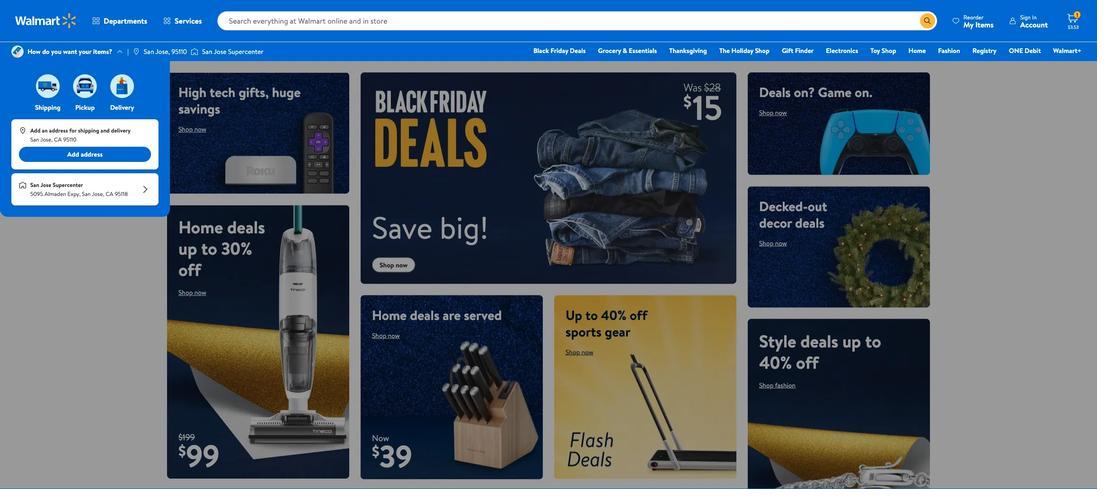 Task type: locate. For each thing, give the bounding box(es) containing it.
now $ 39
[[372, 432, 413, 477]]

0 horizontal spatial supercenter
[[53, 181, 83, 189]]

up for style deals up to 40% off
[[843, 329, 862, 353]]

reorder
[[964, 13, 984, 21]]

clear search field text image
[[909, 17, 917, 25]]

up
[[566, 306, 583, 324]]

off inside style deals up to 40% off
[[797, 351, 819, 374]]

1 vertical spatial 95110
[[63, 136, 76, 144]]

1 horizontal spatial 95110
[[172, 47, 187, 56]]

 image
[[11, 45, 24, 58], [133, 48, 140, 55], [36, 74, 60, 98], [73, 74, 97, 98], [110, 74, 134, 98], [19, 181, 27, 189]]

1 vertical spatial ca
[[106, 190, 113, 198]]

to inside the 'home deals up to 30% off'
[[201, 237, 217, 260]]

jose inside san jose supercenter 5095 almaden expy, san jose, ca 95118
[[40, 181, 51, 189]]

debit
[[1026, 46, 1042, 55]]

1 horizontal spatial supercenter
[[228, 47, 264, 56]]

off inside the 'home deals up to 30% off'
[[179, 258, 201, 282]]

san right |
[[144, 47, 154, 56]]

shop now link
[[760, 108, 788, 117], [179, 125, 206, 134], [760, 239, 788, 248], [372, 257, 416, 273], [179, 288, 206, 297], [372, 331, 400, 340], [566, 347, 594, 357]]

1 horizontal spatial deals
[[760, 83, 791, 101]]

services
[[175, 16, 202, 26]]

reorder my items
[[964, 13, 995, 30]]

2 horizontal spatial off
[[797, 351, 819, 374]]

thanksgiving link
[[666, 45, 712, 56]]

to inside up to 40% off sports gear
[[586, 306, 598, 324]]

95110
[[172, 47, 187, 56], [63, 136, 76, 144]]

0 horizontal spatial jose
[[40, 181, 51, 189]]

0 vertical spatial to
[[201, 237, 217, 260]]

san jose supercenter 5095 almaden expy, san jose, ca 95118
[[30, 181, 128, 198]]

the
[[720, 46, 730, 55]]

shop for save big!
[[380, 260, 394, 270]]

1 horizontal spatial off
[[630, 306, 648, 324]]

san for san jose supercenter 5095 almaden expy, san jose, ca 95118
[[30, 181, 39, 189]]

was dollar $199, now dollar 99 group
[[167, 431, 220, 479]]

deals right 'friday'
[[570, 46, 586, 55]]

address inside add an address for shipping and delivery san jose, ca 95110
[[49, 127, 68, 135]]

savings
[[179, 99, 220, 118]]

up for home deals up to 30% off
[[179, 237, 197, 260]]

1 horizontal spatial add
[[67, 150, 79, 159]]

shop for deals on? game on.
[[760, 108, 774, 117]]

0 vertical spatial off
[[179, 258, 201, 282]]

5095
[[30, 190, 43, 198]]

$ inside "$199 $ 99"
[[179, 440, 186, 461]]

fashion
[[776, 381, 796, 390]]

san jose supercenter
[[202, 47, 264, 56]]

1 horizontal spatial  image
[[191, 47, 198, 56]]

 image inside delivery button
[[110, 74, 134, 98]]

0 vertical spatial up
[[179, 237, 197, 260]]

ca
[[54, 136, 62, 144], [106, 190, 113, 198]]

shop for home deals are served
[[372, 331, 387, 340]]

do
[[42, 47, 50, 56]]

0 horizontal spatial add
[[30, 127, 40, 135]]

jose,
[[156, 47, 170, 56], [40, 136, 53, 144], [92, 190, 104, 198]]

40%
[[601, 306, 627, 324], [760, 351, 793, 374]]

san right expy,
[[82, 190, 91, 198]]

home for 39
[[372, 306, 407, 324]]

tech
[[210, 83, 236, 101]]

1 horizontal spatial jose,
[[92, 190, 104, 198]]

grocery & essentials link
[[594, 45, 662, 56]]

$ for 99
[[179, 440, 186, 461]]

&
[[623, 46, 628, 55]]

deals for home deals up to 30% off
[[227, 215, 265, 239]]

1 vertical spatial add
[[67, 150, 79, 159]]

deals
[[796, 213, 825, 232], [227, 215, 265, 239], [410, 306, 440, 324], [801, 329, 839, 353]]

1 vertical spatial up
[[843, 329, 862, 353]]

shop now
[[760, 108, 788, 117], [179, 125, 206, 134], [760, 239, 788, 248], [380, 260, 408, 270], [179, 288, 206, 297], [372, 331, 400, 340], [566, 347, 594, 357]]

0 vertical spatial  image
[[191, 47, 198, 56]]

deals inside style deals up to 40% off
[[801, 329, 839, 353]]

toy
[[871, 46, 881, 55]]

shop for up to 40% off sports gear
[[566, 347, 580, 357]]

0 horizontal spatial jose,
[[40, 136, 53, 144]]

san up 5095
[[30, 181, 39, 189]]

0 vertical spatial home
[[909, 46, 927, 55]]

shop inside "link"
[[756, 46, 770, 55]]

address right the an
[[49, 127, 68, 135]]

san down "shipping"
[[30, 136, 39, 144]]

walmart+ link
[[1050, 45, 1087, 56]]

40% up shop fashion
[[760, 351, 793, 374]]

shop
[[756, 46, 770, 55], [882, 46, 897, 55], [760, 108, 774, 117], [179, 125, 193, 134], [760, 239, 774, 248], [380, 260, 394, 270], [179, 288, 193, 297], [372, 331, 387, 340], [566, 347, 580, 357], [760, 381, 774, 390]]

delivery
[[111, 127, 131, 135]]

95110 down "for"
[[63, 136, 76, 144]]

|
[[127, 47, 129, 56]]

1 horizontal spatial $
[[372, 441, 380, 462]]

1 horizontal spatial ca
[[106, 190, 113, 198]]

holiday
[[732, 46, 754, 55]]

home
[[909, 46, 927, 55], [179, 215, 223, 239], [372, 306, 407, 324]]

deals left on?
[[760, 83, 791, 101]]

0 horizontal spatial $
[[179, 440, 186, 461]]

jose, left 95118
[[92, 190, 104, 198]]

2 horizontal spatial home
[[909, 46, 927, 55]]

 image for pickup
[[73, 74, 97, 98]]

1 horizontal spatial jose
[[214, 47, 227, 56]]

supercenter
[[228, 47, 264, 56], [53, 181, 83, 189]]

up inside the 'home deals up to 30% off'
[[179, 237, 197, 260]]

30%
[[221, 237, 252, 260]]

san down "services" dropdown button
[[202, 47, 212, 56]]

 image left the an
[[19, 127, 27, 135]]

friday
[[551, 46, 569, 55]]

add down add an address for shipping and delivery san jose, ca 95110
[[67, 150, 79, 159]]

out
[[808, 197, 828, 215]]

an
[[42, 127, 48, 135]]

0 horizontal spatial up
[[179, 237, 197, 260]]

0 vertical spatial address
[[49, 127, 68, 135]]

0 horizontal spatial off
[[179, 258, 201, 282]]

0 horizontal spatial address
[[49, 127, 68, 135]]

add inside add address button
[[67, 150, 79, 159]]

2 vertical spatial off
[[797, 351, 819, 374]]

to for home
[[201, 237, 217, 260]]

2 vertical spatial jose,
[[92, 190, 104, 198]]

1 vertical spatial jose
[[40, 181, 51, 189]]

0 horizontal spatial 40%
[[601, 306, 627, 324]]

95110 down "services" dropdown button
[[172, 47, 187, 56]]

$3.53
[[1069, 24, 1080, 30]]

1 horizontal spatial address
[[81, 150, 103, 159]]

1 vertical spatial to
[[586, 306, 598, 324]]

home deals up to 30% off
[[179, 215, 265, 282]]

supercenter for san jose supercenter
[[228, 47, 264, 56]]

0 vertical spatial supercenter
[[228, 47, 264, 56]]

off
[[179, 258, 201, 282], [630, 306, 648, 324], [797, 351, 819, 374]]

address
[[49, 127, 68, 135], [81, 150, 103, 159]]

0 vertical spatial deals
[[570, 46, 586, 55]]

0 horizontal spatial home
[[179, 215, 223, 239]]

high
[[179, 83, 207, 101]]

now for home deals are served
[[388, 331, 400, 340]]

add inside add an address for shipping and delivery san jose, ca 95110
[[30, 127, 40, 135]]

 image inside shipping 'button'
[[36, 74, 60, 98]]

1 vertical spatial home
[[179, 215, 223, 239]]

now
[[776, 108, 788, 117], [195, 125, 206, 134], [776, 239, 788, 248], [396, 260, 408, 270], [195, 288, 206, 297], [388, 331, 400, 340], [582, 347, 594, 357]]

deals inside the 'home deals up to 30% off'
[[227, 215, 265, 239]]

0 vertical spatial add
[[30, 127, 40, 135]]

home deals are served
[[372, 306, 502, 324]]

1 horizontal spatial home
[[372, 306, 407, 324]]

shop now link for save big!
[[372, 257, 416, 273]]

add left the an
[[30, 127, 40, 135]]

2 horizontal spatial jose,
[[156, 47, 170, 56]]

1 vertical spatial supercenter
[[53, 181, 83, 189]]

supercenter up gifts,
[[228, 47, 264, 56]]

off for home deals up to 30% off
[[179, 258, 201, 282]]

off inside up to 40% off sports gear
[[630, 306, 648, 324]]

address down add an address for shipping and delivery san jose, ca 95110
[[81, 150, 103, 159]]

supercenter up expy,
[[53, 181, 83, 189]]

ca up add address button
[[54, 136, 62, 144]]

black friday deals link
[[530, 45, 590, 56]]

to inside style deals up to 40% off
[[866, 329, 882, 353]]

shop fashion link
[[760, 381, 796, 390]]

san inside add an address for shipping and delivery san jose, ca 95110
[[30, 136, 39, 144]]

2 vertical spatial home
[[372, 306, 407, 324]]

1 vertical spatial jose,
[[40, 136, 53, 144]]

now for up to 40% off sports gear
[[582, 347, 594, 357]]

shop now link for decked-out decor deals
[[760, 239, 788, 248]]

gift finder link
[[778, 45, 819, 56]]

supercenter for san jose supercenter 5095 almaden expy, san jose, ca 95118
[[53, 181, 83, 189]]

shop now for decked-out decor deals
[[760, 239, 788, 248]]

0 horizontal spatial to
[[201, 237, 217, 260]]

registry
[[973, 46, 997, 55]]

walmart+
[[1054, 46, 1082, 55]]

in
[[1033, 13, 1038, 21]]

ca inside san jose supercenter 5095 almaden expy, san jose, ca 95118
[[106, 190, 113, 198]]

jose for san jose supercenter 5095 almaden expy, san jose, ca 95118
[[40, 181, 51, 189]]

jose
[[214, 47, 227, 56], [40, 181, 51, 189]]

home for 99
[[179, 215, 223, 239]]

add address
[[67, 150, 103, 159]]

up
[[179, 237, 197, 260], [843, 329, 862, 353]]

thanksgiving
[[670, 46, 708, 55]]

style
[[760, 329, 797, 353]]

add
[[30, 127, 40, 135], [67, 150, 79, 159]]

0 horizontal spatial  image
[[19, 127, 27, 135]]

shop now for home deals up to 30% off
[[179, 288, 206, 297]]

 image
[[191, 47, 198, 56], [19, 127, 27, 135]]

ca inside add an address for shipping and delivery san jose, ca 95110
[[54, 136, 62, 144]]

jose up tech
[[214, 47, 227, 56]]

0 horizontal spatial 95110
[[63, 136, 76, 144]]

up inside style deals up to 40% off
[[843, 329, 862, 353]]

1 vertical spatial off
[[630, 306, 648, 324]]

essentials
[[629, 46, 657, 55]]

0 vertical spatial ca
[[54, 136, 62, 144]]

 image for how do you want your items?
[[11, 45, 24, 58]]

deals
[[570, 46, 586, 55], [760, 83, 791, 101]]

2 horizontal spatial to
[[866, 329, 882, 353]]

add an address for shipping and delivery san jose, ca 95110
[[30, 127, 131, 144]]

jose, down the an
[[40, 136, 53, 144]]

1 vertical spatial 40%
[[760, 351, 793, 374]]

1 horizontal spatial to
[[586, 306, 598, 324]]

 image right san jose, 95110
[[191, 47, 198, 56]]

 image inside pickup button
[[73, 74, 97, 98]]

1 vertical spatial address
[[81, 150, 103, 159]]

jose, right |
[[156, 47, 170, 56]]

departments
[[104, 16, 147, 26]]

2 vertical spatial to
[[866, 329, 882, 353]]

sign
[[1021, 13, 1032, 21]]

$ inside now $ 39
[[372, 441, 380, 462]]

0 horizontal spatial ca
[[54, 136, 62, 144]]

shop now for save big!
[[380, 260, 408, 270]]

home inside the 'home deals up to 30% off'
[[179, 215, 223, 239]]

services button
[[155, 9, 210, 32]]

$199 $ 99
[[179, 431, 220, 476]]

gifts,
[[239, 83, 269, 101]]

0 vertical spatial 95110
[[172, 47, 187, 56]]

1 horizontal spatial up
[[843, 329, 862, 353]]

0 horizontal spatial deals
[[570, 46, 586, 55]]

ca left 95118
[[106, 190, 113, 198]]

 image for delivery
[[110, 74, 134, 98]]

jose up 5095
[[40, 181, 51, 189]]

40% right the up
[[601, 306, 627, 324]]

1 horizontal spatial 40%
[[760, 351, 793, 374]]

0 vertical spatial jose
[[214, 47, 227, 56]]

0 vertical spatial 40%
[[601, 306, 627, 324]]

supercenter inside san jose supercenter 5095 almaden expy, san jose, ca 95118
[[53, 181, 83, 189]]

deals for home deals are served
[[410, 306, 440, 324]]



Task type: vqa. For each thing, say whether or not it's contained in the screenshot.
an at the top left of the page
yes



Task type: describe. For each thing, give the bounding box(es) containing it.
decor
[[760, 213, 793, 232]]

save
[[372, 206, 433, 248]]

shop for decked-out decor deals
[[760, 239, 774, 248]]

address inside button
[[81, 150, 103, 159]]

walmart image
[[15, 13, 77, 28]]

items
[[976, 19, 995, 30]]

$ for 39
[[372, 441, 380, 462]]

39
[[380, 435, 413, 477]]

grocery & essentials
[[599, 46, 657, 55]]

off for style deals up to 40% off
[[797, 351, 819, 374]]

40% inside up to 40% off sports gear
[[601, 306, 627, 324]]

sports
[[566, 322, 602, 341]]

electronics
[[827, 46, 859, 55]]

finder
[[796, 46, 814, 55]]

Walmart Site-Wide search field
[[218, 11, 938, 30]]

shipping button
[[34, 72, 62, 112]]

add address button
[[19, 147, 151, 162]]

now
[[372, 432, 389, 444]]

san jose, 95110
[[144, 47, 187, 56]]

search icon image
[[925, 17, 932, 25]]

shop now for deals on? game on.
[[760, 108, 788, 117]]

shop now link for home deals up to 30% off
[[179, 288, 206, 297]]

san for san jose, 95110
[[144, 47, 154, 56]]

 image for san jose, 95110
[[133, 48, 140, 55]]

shop now for high tech gifts, huge savings
[[179, 125, 206, 134]]

one
[[1010, 46, 1024, 55]]

delivery
[[110, 103, 134, 112]]

now for save big!
[[396, 260, 408, 270]]

high tech gifts, huge savings
[[179, 83, 301, 118]]

now for high tech gifts, huge savings
[[195, 125, 206, 134]]

my
[[964, 19, 974, 30]]

your
[[79, 47, 92, 56]]

pickup
[[75, 103, 95, 112]]

one debit
[[1010, 46, 1042, 55]]

how do you want your items?
[[27, 47, 112, 56]]

shop now link for high tech gifts, huge savings
[[179, 125, 206, 134]]

decked-out decor deals
[[760, 197, 828, 232]]

shop now link for home deals are served
[[372, 331, 400, 340]]

shop for home deals up to 30% off
[[179, 288, 193, 297]]

shop now for home deals are served
[[372, 331, 400, 340]]

huge
[[272, 83, 301, 101]]

san for san jose supercenter
[[202, 47, 212, 56]]

add for add an address for shipping and delivery san jose, ca 95110
[[30, 127, 40, 135]]

save big!
[[372, 206, 489, 248]]

95118
[[115, 190, 128, 198]]

deals on? game on.
[[760, 83, 873, 101]]

registry link
[[969, 45, 1002, 56]]

shop for high tech gifts, huge savings
[[179, 125, 193, 134]]

home inside home link
[[909, 46, 927, 55]]

up to 40% off sports gear
[[566, 306, 648, 341]]

home link
[[905, 45, 931, 56]]

shop now link for deals on? game on.
[[760, 108, 788, 117]]

on.
[[855, 83, 873, 101]]

jose for san jose supercenter
[[214, 47, 227, 56]]

for
[[69, 127, 77, 135]]

now for decked-out decor deals
[[776, 239, 788, 248]]

departments button
[[84, 9, 155, 32]]

are
[[443, 306, 461, 324]]

now for home deals up to 30% off
[[195, 288, 206, 297]]

almaden
[[44, 190, 66, 198]]

99
[[186, 434, 220, 476]]

big!
[[440, 206, 489, 248]]

shop for style deals up to 40% off
[[760, 381, 774, 390]]

gift finder
[[782, 46, 814, 55]]

1 vertical spatial deals
[[760, 83, 791, 101]]

items?
[[93, 47, 112, 56]]

toy shop
[[871, 46, 897, 55]]

style deals up to 40% off
[[760, 329, 882, 374]]

$199
[[179, 431, 195, 443]]

deals for style deals up to 40% off
[[801, 329, 839, 353]]

jose, inside add an address for shipping and delivery san jose, ca 95110
[[40, 136, 53, 144]]

account
[[1021, 19, 1049, 30]]

gear
[[605, 322, 631, 341]]

Search search field
[[218, 11, 938, 30]]

the holiday shop
[[720, 46, 770, 55]]

one debit link
[[1005, 45, 1046, 56]]

black friday deals
[[534, 46, 586, 55]]

40% inside style deals up to 40% off
[[760, 351, 793, 374]]

delivery button
[[108, 72, 136, 112]]

sign in account
[[1021, 13, 1049, 30]]

game
[[819, 83, 852, 101]]

pickup button
[[71, 72, 99, 112]]

on?
[[795, 83, 816, 101]]

toy shop link
[[867, 45, 901, 56]]

and
[[101, 127, 110, 135]]

0 vertical spatial jose,
[[156, 47, 170, 56]]

deals inside 'decked-out decor deals'
[[796, 213, 825, 232]]

electronics link
[[822, 45, 863, 56]]

fashion
[[939, 46, 961, 55]]

grocery
[[599, 46, 622, 55]]

the holiday shop link
[[716, 45, 774, 56]]

add for add address
[[67, 150, 79, 159]]

want
[[63, 47, 77, 56]]

jose, inside san jose supercenter 5095 almaden expy, san jose, ca 95118
[[92, 190, 104, 198]]

decked-
[[760, 197, 808, 215]]

1
[[1077, 11, 1079, 19]]

shipping
[[35, 103, 61, 112]]

shop fashion
[[760, 381, 796, 390]]

95110 inside add an address for shipping and delivery san jose, ca 95110
[[63, 136, 76, 144]]

shipping
[[78, 127, 99, 135]]

now dollar 39 null group
[[361, 432, 413, 480]]

served
[[464, 306, 502, 324]]

shop now for up to 40% off sports gear
[[566, 347, 594, 357]]

1 vertical spatial  image
[[19, 127, 27, 135]]

 image for shipping
[[36, 74, 60, 98]]

gift
[[782, 46, 794, 55]]

shop now link for up to 40% off sports gear
[[566, 347, 594, 357]]

expy,
[[68, 190, 81, 198]]

how
[[27, 47, 41, 56]]

now for deals on? game on.
[[776, 108, 788, 117]]

to for style
[[866, 329, 882, 353]]



